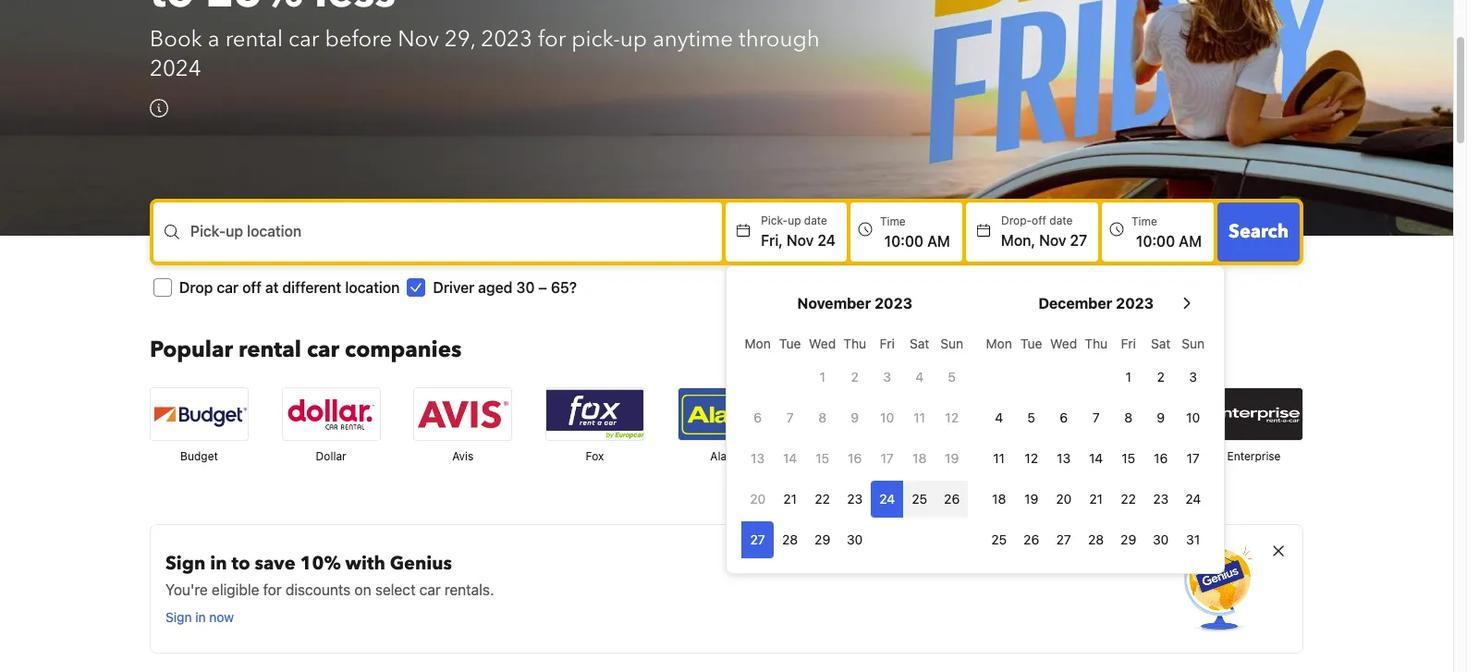 Task type: describe. For each thing, give the bounding box(es) containing it.
tue for november
[[779, 336, 801, 352]]

25 for 25 checkbox
[[912, 491, 927, 507]]

0 horizontal spatial 12
[[945, 410, 959, 426]]

car right drop
[[217, 279, 239, 296]]

sign in to save 10% with genius you're eligible for discounts on select car rentals.
[[165, 551, 494, 598]]

fri,
[[761, 232, 783, 249]]

20 for 20 'checkbox'
[[750, 491, 766, 507]]

dollar logo image
[[283, 389, 380, 440]]

26 for 26 december 2023 checkbox
[[1024, 532, 1039, 548]]

11 for 11 november 2023 'option'
[[914, 410, 925, 426]]

discounts
[[285, 582, 351, 598]]

2 23 from the left
[[1153, 491, 1169, 507]]

27 inside drop-off date mon, nov 27
[[1070, 232, 1087, 249]]

21 November 2023 checkbox
[[774, 481, 806, 518]]

sign in now link
[[165, 609, 494, 627]]

0 horizontal spatial 30
[[516, 279, 535, 296]]

sat for november 2023
[[910, 336, 929, 352]]

17 November 2023 checkbox
[[871, 440, 903, 477]]

fox
[[586, 450, 604, 463]]

4 for 4 checkbox
[[995, 410, 1003, 426]]

10%
[[300, 551, 341, 576]]

20 November 2023 checkbox
[[742, 481, 774, 518]]

drop-off date mon, nov 27
[[1001, 214, 1087, 249]]

thu for november
[[843, 336, 866, 352]]

24 December 2023 checkbox
[[1177, 481, 1209, 518]]

sixt logo image
[[942, 389, 1039, 440]]

to
[[232, 551, 250, 576]]

hertz
[[1108, 450, 1137, 463]]

2 for november
[[851, 369, 859, 385]]

13 for 13 "checkbox"
[[1057, 450, 1071, 466]]

21 for 21 november 2023 checkbox
[[783, 491, 797, 507]]

17 for 17 november 2023 checkbox
[[881, 450, 894, 466]]

12 December 2023 checkbox
[[1015, 440, 1048, 477]]

for inside book a rental car before nov 29, 2023 for pick-up anytime through 2024
[[538, 24, 566, 55]]

15 for 15 option
[[1122, 450, 1135, 466]]

book
[[150, 24, 202, 55]]

8 for 8 november 2023 checkbox
[[818, 410, 827, 426]]

24 for 24 november 2023 option
[[879, 491, 895, 507]]

through
[[739, 24, 820, 55]]

aged
[[478, 279, 513, 296]]

22 for 22 november 2023 option
[[815, 491, 830, 507]]

18 December 2023 checkbox
[[983, 481, 1015, 518]]

24 inside 'pick-up date fri, nov 24'
[[818, 232, 836, 249]]

20 for '20 december 2023' option
[[1056, 491, 1072, 507]]

wed for november
[[809, 336, 836, 352]]

hertz logo image
[[1074, 389, 1171, 440]]

search button
[[1218, 203, 1300, 262]]

9 December 2023 checkbox
[[1145, 400, 1177, 437]]

7 for 7 checkbox
[[1093, 410, 1100, 426]]

genius
[[390, 551, 452, 576]]

avis logo image
[[414, 389, 511, 440]]

24 November 2023 checkbox
[[871, 481, 903, 518]]

tue for december
[[1021, 336, 1042, 352]]

drop
[[179, 279, 213, 296]]

save
[[255, 551, 295, 576]]

with
[[345, 551, 385, 576]]

sixt
[[981, 450, 1000, 463]]

pick-
[[572, 24, 620, 55]]

10 December 2023 checkbox
[[1177, 400, 1209, 437]]

sun for december 2023
[[1182, 336, 1205, 352]]

16 for 16 checkbox
[[1154, 450, 1168, 466]]

30 for 30 december 2023 checkbox on the right of page
[[1153, 532, 1169, 548]]

companies
[[345, 335, 462, 365]]

popular
[[150, 335, 233, 365]]

5 December 2023 checkbox
[[1015, 400, 1048, 437]]

18 November 2023 checkbox
[[903, 440, 936, 477]]

15 December 2023 checkbox
[[1112, 440, 1145, 477]]

8 December 2023 checkbox
[[1112, 400, 1145, 437]]

pick-up date fri, nov 24
[[761, 214, 836, 249]]

31
[[1186, 532, 1200, 548]]

0 horizontal spatial off
[[242, 279, 262, 296]]

2 November 2023 checkbox
[[839, 359, 871, 396]]

28 December 2023 checkbox
[[1080, 522, 1112, 559]]

29 November 2023 checkbox
[[806, 522, 839, 559]]

19 December 2023 checkbox
[[1015, 481, 1048, 518]]

enterprise
[[1227, 450, 1281, 463]]

19 for 19 december 2023 option
[[1024, 491, 1038, 507]]

9 November 2023 checkbox
[[839, 400, 871, 437]]

2023 inside book a rental car before nov 29, 2023 for pick-up anytime through 2024
[[481, 24, 532, 55]]

16 for the 16 november 2023 option on the bottom right of the page
[[848, 450, 862, 466]]

december 2023
[[1038, 295, 1154, 312]]

select
[[375, 582, 416, 598]]

11 for 11 december 2023 checkbox
[[993, 450, 1005, 466]]

for inside sign in to save 10% with genius you're eligible for discounts on select car rentals.
[[263, 582, 282, 598]]

at
[[265, 279, 279, 296]]

27 cell
[[742, 518, 774, 559]]

26 December 2023 checkbox
[[1015, 522, 1048, 559]]

7 December 2023 checkbox
[[1080, 400, 1112, 437]]

before
[[325, 24, 392, 55]]

rental inside book a rental car before nov 29, 2023 for pick-up anytime through 2024
[[225, 24, 283, 55]]

8 November 2023 checkbox
[[806, 400, 839, 437]]

4 December 2023 checkbox
[[983, 400, 1015, 437]]

sun for november 2023
[[940, 336, 963, 352]]

25 for 25 option
[[991, 532, 1007, 548]]

pick- for pick-up location
[[190, 223, 226, 240]]

3 for december 2023
[[1189, 369, 1197, 385]]

30 for 30 checkbox
[[847, 532, 863, 548]]

in for now
[[195, 609, 206, 625]]

25 December 2023 checkbox
[[983, 522, 1015, 559]]

22 November 2023 checkbox
[[806, 481, 839, 518]]

24 for the 24 december 2023 checkbox
[[1185, 491, 1201, 507]]

21 December 2023 checkbox
[[1080, 481, 1112, 518]]

26 cell
[[936, 477, 968, 518]]

0 vertical spatial location
[[247, 223, 302, 240]]

book a rental car before nov 29, 2023 for pick-up anytime through 2024
[[150, 24, 820, 84]]

avis
[[452, 450, 474, 463]]

enterprise logo image
[[1206, 389, 1303, 440]]

21 for 21 december 2023 checkbox
[[1089, 491, 1103, 507]]

2 for december
[[1157, 369, 1165, 385]]

14 November 2023 checkbox
[[774, 440, 806, 477]]

thu for december
[[1085, 336, 1108, 352]]

november 2023
[[797, 295, 912, 312]]

up inside book a rental car before nov 29, 2023 for pick-up anytime through 2024
[[620, 24, 647, 55]]

anytime
[[653, 24, 733, 55]]

car down different
[[307, 335, 339, 365]]

2023 for december
[[1116, 295, 1154, 312]]

5 November 2023 checkbox
[[936, 359, 968, 396]]

up for pick-up location
[[226, 223, 243, 240]]

1 horizontal spatial location
[[345, 279, 400, 296]]

up for pick-up date fri, nov 24
[[788, 214, 801, 228]]

drop car off at different location
[[179, 279, 400, 296]]

pick-up location
[[190, 223, 302, 240]]

Pick-up location field
[[190, 232, 722, 254]]

1 for december
[[1126, 369, 1131, 385]]

different
[[282, 279, 341, 296]]

thrifty
[[841, 450, 876, 463]]

23 November 2023 checkbox
[[839, 481, 871, 518]]

mon tue wed thu for december
[[986, 336, 1108, 352]]



Task type: vqa. For each thing, say whether or not it's contained in the screenshot.
See terms and conditions for more information icon
yes



Task type: locate. For each thing, give the bounding box(es) containing it.
15 right 14 december 2023 option
[[1122, 450, 1135, 466]]

date
[[804, 214, 827, 228], [1050, 214, 1073, 228]]

0 horizontal spatial mon
[[745, 336, 771, 352]]

tue down december
[[1021, 336, 1042, 352]]

off inside drop-off date mon, nov 27
[[1032, 214, 1046, 228]]

25 left 26 december 2023 checkbox
[[991, 532, 1007, 548]]

2 8 from the left
[[1124, 410, 1133, 426]]

2 wed from the left
[[1050, 336, 1077, 352]]

11
[[914, 410, 925, 426], [993, 450, 1005, 466]]

3 December 2023 checkbox
[[1177, 359, 1209, 396]]

2 14 from the left
[[1089, 450, 1103, 466]]

5 inside option
[[948, 369, 956, 385]]

car left before
[[288, 24, 319, 55]]

alamo
[[710, 450, 743, 463]]

26 right 25 checkbox
[[944, 491, 960, 507]]

15 right 14 november 2023 "option"
[[816, 450, 829, 466]]

12
[[945, 410, 959, 426], [1025, 450, 1038, 466]]

18 for 18 november 2023 checkbox
[[913, 450, 927, 466]]

grid for november
[[742, 326, 968, 559]]

eligible
[[212, 582, 259, 598]]

24 inside checkbox
[[1185, 491, 1201, 507]]

2 mon tue wed thu from the left
[[986, 336, 1108, 352]]

1 horizontal spatial 9
[[1157, 410, 1165, 426]]

14 inside "option"
[[783, 450, 797, 466]]

tue
[[779, 336, 801, 352], [1021, 336, 1042, 352]]

1 wed from the left
[[809, 336, 836, 352]]

26 right 25 option
[[1024, 532, 1039, 548]]

2 6 from the left
[[1060, 410, 1068, 426]]

2 date from the left
[[1050, 214, 1073, 228]]

0 horizontal spatial 15
[[816, 450, 829, 466]]

now
[[209, 609, 234, 625]]

fri up 3 november 2023 checkbox
[[880, 336, 895, 352]]

mon up sixt logo
[[986, 336, 1012, 352]]

1 17 from the left
[[881, 450, 894, 466]]

27 right the mon,
[[1070, 232, 1087, 249]]

a
[[208, 24, 220, 55]]

mon for november
[[745, 336, 771, 352]]

1 horizontal spatial 2023
[[875, 295, 912, 312]]

2 thu from the left
[[1085, 336, 1108, 352]]

4 November 2023 checkbox
[[903, 359, 936, 396]]

30 November 2023 checkbox
[[839, 522, 871, 559]]

5 for the 5 november 2023 option
[[948, 369, 956, 385]]

1 1 from the left
[[820, 369, 825, 385]]

wed down december
[[1050, 336, 1077, 352]]

1 horizontal spatial mon
[[986, 336, 1012, 352]]

5 right 4 option
[[948, 369, 956, 385]]

mon for december
[[986, 336, 1012, 352]]

nov inside 'pick-up date fri, nov 24'
[[787, 232, 814, 249]]

0 horizontal spatial pick-
[[190, 223, 226, 240]]

1 horizontal spatial sun
[[1182, 336, 1205, 352]]

16 inside checkbox
[[1154, 450, 1168, 466]]

1 horizontal spatial 16
[[1154, 450, 1168, 466]]

20
[[750, 491, 766, 507], [1056, 491, 1072, 507]]

mon tue wed thu
[[745, 336, 866, 352], [986, 336, 1108, 352]]

0 horizontal spatial 21
[[783, 491, 797, 507]]

sun
[[940, 336, 963, 352], [1182, 336, 1205, 352]]

20 right 19 december 2023 option
[[1056, 491, 1072, 507]]

1 left 2 option
[[1126, 369, 1131, 385]]

0 horizontal spatial 26
[[944, 491, 960, 507]]

1 horizontal spatial date
[[1050, 214, 1073, 228]]

8 right 7 checkbox
[[1124, 410, 1133, 426]]

2 9 from the left
[[1157, 410, 1165, 426]]

0 horizontal spatial thu
[[843, 336, 866, 352]]

0 vertical spatial in
[[210, 551, 227, 576]]

4 left "5 december 2023" option
[[995, 410, 1003, 426]]

18 left 19 december 2023 option
[[992, 491, 1006, 507]]

1 horizontal spatial 10
[[1186, 410, 1200, 426]]

12 November 2023 checkbox
[[936, 400, 968, 437]]

24 inside option
[[879, 491, 895, 507]]

16
[[848, 450, 862, 466], [1154, 450, 1168, 466]]

0 horizontal spatial 3
[[883, 369, 891, 385]]

28 November 2023 checkbox
[[774, 522, 806, 559]]

1 horizontal spatial nov
[[787, 232, 814, 249]]

1 horizontal spatial 28
[[1088, 532, 1104, 548]]

20 left 21 november 2023 checkbox
[[750, 491, 766, 507]]

location
[[247, 223, 302, 240], [345, 279, 400, 296]]

6 left 7 november 2023 checkbox
[[754, 410, 762, 426]]

thu
[[843, 336, 866, 352], [1085, 336, 1108, 352]]

sign inside sign in to save 10% with genius you're eligible for discounts on select car rentals.
[[165, 551, 205, 576]]

0 horizontal spatial 22
[[815, 491, 830, 507]]

21 right '20 december 2023' option
[[1089, 491, 1103, 507]]

27 left 28 option at right
[[750, 532, 765, 548]]

in left to
[[210, 551, 227, 576]]

22
[[815, 491, 830, 507], [1121, 491, 1136, 507]]

1 horizontal spatial mon tue wed thu
[[986, 336, 1108, 352]]

5 for "5 december 2023" option
[[1027, 410, 1035, 426]]

you're
[[165, 582, 208, 598]]

pick- inside 'pick-up date fri, nov 24'
[[761, 214, 788, 228]]

1 horizontal spatial 21
[[1089, 491, 1103, 507]]

16 inside option
[[848, 450, 862, 466]]

2 13 from the left
[[1057, 450, 1071, 466]]

sun up the 5 november 2023 option
[[940, 336, 963, 352]]

16 right 15 option
[[1154, 450, 1168, 466]]

rentals.
[[445, 582, 494, 598]]

2 3 from the left
[[1189, 369, 1197, 385]]

20 inside option
[[1056, 491, 1072, 507]]

16 November 2023 checkbox
[[839, 440, 871, 477]]

1 date from the left
[[804, 214, 827, 228]]

nov inside book a rental car before nov 29, 2023 for pick-up anytime through 2024
[[398, 24, 439, 55]]

14 inside option
[[1089, 450, 1103, 466]]

30 December 2023 checkbox
[[1145, 522, 1177, 559]]

8
[[818, 410, 827, 426], [1124, 410, 1133, 426]]

1 horizontal spatial 25
[[991, 532, 1007, 548]]

0 horizontal spatial 11
[[914, 410, 925, 426]]

10 inside "option"
[[1186, 410, 1200, 426]]

0 horizontal spatial up
[[226, 223, 243, 240]]

25
[[912, 491, 927, 507], [991, 532, 1007, 548]]

1 15 from the left
[[816, 450, 829, 466]]

0 vertical spatial 25
[[912, 491, 927, 507]]

date up november
[[804, 214, 827, 228]]

2 fri from the left
[[1121, 336, 1136, 352]]

30 inside checkbox
[[1153, 532, 1169, 548]]

29 for 29 december 2023 'option' in the right bottom of the page
[[1121, 532, 1136, 548]]

1 horizontal spatial 7
[[1093, 410, 1100, 426]]

25 inside option
[[991, 532, 1007, 548]]

1 6 from the left
[[754, 410, 762, 426]]

3 for november 2023
[[883, 369, 891, 385]]

0 horizontal spatial for
[[263, 582, 282, 598]]

1 horizontal spatial pick-
[[761, 214, 788, 228]]

1 vertical spatial off
[[242, 279, 262, 296]]

1 horizontal spatial for
[[538, 24, 566, 55]]

2
[[851, 369, 859, 385], [1157, 369, 1165, 385]]

15
[[816, 450, 829, 466], [1122, 450, 1135, 466]]

sign
[[165, 551, 205, 576], [165, 609, 192, 625]]

3 November 2023 checkbox
[[871, 359, 903, 396]]

22 right 21 december 2023 checkbox
[[1121, 491, 1136, 507]]

25 inside checkbox
[[912, 491, 927, 507]]

car
[[288, 24, 319, 55], [217, 279, 239, 296], [307, 335, 339, 365], [419, 582, 441, 598]]

14 for 14 november 2023 "option"
[[783, 450, 797, 466]]

1 sat from the left
[[910, 336, 929, 352]]

2 left 3 december 2023 checkbox
[[1157, 369, 1165, 385]]

2 15 from the left
[[1122, 450, 1135, 466]]

1 November 2023 checkbox
[[806, 359, 839, 396]]

13 November 2023 checkbox
[[742, 440, 774, 477]]

1 horizontal spatial 22
[[1121, 491, 1136, 507]]

23 right 22 november 2023 option
[[847, 491, 863, 507]]

21 right 20 'checkbox'
[[783, 491, 797, 507]]

10 inside checkbox
[[880, 410, 894, 426]]

10
[[880, 410, 894, 426], [1186, 410, 1200, 426]]

1 horizontal spatial 14
[[1089, 450, 1103, 466]]

0 horizontal spatial wed
[[809, 336, 836, 352]]

drop-
[[1001, 214, 1032, 228]]

2023 for november
[[875, 295, 912, 312]]

wed for december
[[1050, 336, 1077, 352]]

sign in now
[[165, 609, 234, 625]]

sat for december 2023
[[1151, 336, 1171, 352]]

2023 right december
[[1116, 295, 1154, 312]]

1 horizontal spatial 2
[[1157, 369, 1165, 385]]

2 17 from the left
[[1187, 450, 1200, 466]]

wed
[[809, 336, 836, 352], [1050, 336, 1077, 352]]

0 vertical spatial 4
[[915, 369, 924, 385]]

pick-
[[761, 214, 788, 228], [190, 223, 226, 240]]

alamo logo image
[[678, 389, 775, 440]]

2 horizontal spatial up
[[788, 214, 801, 228]]

29 right 28 option at right
[[815, 532, 830, 548]]

28 inside 'option'
[[1088, 532, 1104, 548]]

0 horizontal spatial 2023
[[481, 24, 532, 55]]

nov inside drop-off date mon, nov 27
[[1039, 232, 1066, 249]]

1 vertical spatial rental
[[239, 335, 301, 365]]

off left at
[[242, 279, 262, 296]]

1 sign from the top
[[165, 551, 205, 576]]

22 right 21 november 2023 checkbox
[[815, 491, 830, 507]]

19 inside checkbox
[[945, 450, 959, 466]]

0 horizontal spatial 14
[[783, 450, 797, 466]]

1 mon tue wed thu from the left
[[745, 336, 866, 352]]

3 right 2 option
[[1189, 369, 1197, 385]]

4 inside checkbox
[[995, 410, 1003, 426]]

2 sign from the top
[[165, 609, 192, 625]]

13 right alamo
[[751, 450, 765, 466]]

sat up 2 option
[[1151, 336, 1171, 352]]

9
[[851, 410, 859, 426], [1157, 410, 1165, 426]]

29 for 29 november 2023 "checkbox"
[[815, 532, 830, 548]]

7 November 2023 checkbox
[[774, 400, 806, 437]]

1 horizontal spatial 15
[[1122, 450, 1135, 466]]

sun up 3 december 2023 checkbox
[[1182, 336, 1205, 352]]

for down 'save'
[[263, 582, 282, 598]]

2023 right 29,
[[481, 24, 532, 55]]

27 inside cell
[[750, 532, 765, 548]]

13 for 13 november 2023 checkbox
[[751, 450, 765, 466]]

fri up 1 december 2023 option
[[1121, 336, 1136, 352]]

2 horizontal spatial 24
[[1185, 491, 1201, 507]]

27
[[1070, 232, 1087, 249], [750, 532, 765, 548], [1056, 532, 1071, 548]]

24 cell
[[871, 477, 903, 518]]

0 horizontal spatial 17
[[881, 450, 894, 466]]

0 horizontal spatial fri
[[880, 336, 895, 352]]

2 10 from the left
[[1186, 410, 1200, 426]]

31 December 2023 checkbox
[[1177, 522, 1209, 559]]

22 inside option
[[815, 491, 830, 507]]

up inside 'pick-up date fri, nov 24'
[[788, 214, 801, 228]]

date inside drop-off date mon, nov 27
[[1050, 214, 1073, 228]]

11 November 2023 checkbox
[[903, 400, 936, 437]]

29 inside "checkbox"
[[815, 532, 830, 548]]

1 horizontal spatial 26
[[1024, 532, 1039, 548]]

2 inside option
[[1157, 369, 1165, 385]]

0 horizontal spatial 23
[[847, 491, 863, 507]]

0 horizontal spatial grid
[[742, 326, 968, 559]]

3 right "2 november 2023" checkbox
[[883, 369, 891, 385]]

24
[[818, 232, 836, 249], [879, 491, 895, 507], [1185, 491, 1201, 507]]

29
[[815, 532, 830, 548], [1121, 532, 1136, 548]]

1 horizontal spatial 13
[[1057, 450, 1071, 466]]

mon tue wed thu for november
[[745, 336, 866, 352]]

7 for 7 november 2023 checkbox
[[787, 410, 794, 426]]

0 vertical spatial for
[[538, 24, 566, 55]]

1 horizontal spatial 8
[[1124, 410, 1133, 426]]

2 sun from the left
[[1182, 336, 1205, 352]]

26 November 2023 checkbox
[[936, 481, 968, 518]]

21
[[783, 491, 797, 507], [1089, 491, 1103, 507]]

16 right 15 november 2023 option
[[848, 450, 862, 466]]

2 inside checkbox
[[851, 369, 859, 385]]

pick- up drop
[[190, 223, 226, 240]]

wed up 1 november 2023 option
[[809, 336, 836, 352]]

mon
[[745, 336, 771, 352], [986, 336, 1012, 352]]

off
[[1032, 214, 1046, 228], [242, 279, 262, 296]]

0 horizontal spatial sun
[[940, 336, 963, 352]]

0 vertical spatial 11
[[914, 410, 925, 426]]

17 for 17 checkbox
[[1187, 450, 1200, 466]]

1 horizontal spatial 3
[[1189, 369, 1197, 385]]

2 December 2023 checkbox
[[1145, 359, 1177, 396]]

26 for 26 november 2023 checkbox
[[944, 491, 960, 507]]

nov right fri,
[[787, 232, 814, 249]]

date for 27
[[1050, 214, 1073, 228]]

mon tue wed thu down december
[[986, 336, 1108, 352]]

for
[[538, 24, 566, 55], [263, 582, 282, 598]]

1 10 from the left
[[880, 410, 894, 426]]

1 tue from the left
[[779, 336, 801, 352]]

29 inside 'option'
[[1121, 532, 1136, 548]]

for left 'pick-' at top
[[538, 24, 566, 55]]

1 vertical spatial 19
[[1024, 491, 1038, 507]]

1 16 from the left
[[848, 450, 862, 466]]

0 horizontal spatial location
[[247, 223, 302, 240]]

4
[[915, 369, 924, 385], [995, 410, 1003, 426]]

popular rental car companies
[[150, 335, 462, 365]]

23 December 2023 checkbox
[[1145, 481, 1177, 518]]

11 right 10 november 2023 checkbox
[[914, 410, 925, 426]]

sat up 4 option
[[910, 336, 929, 352]]

6 for 6 december 2023 option
[[1060, 410, 1068, 426]]

26
[[944, 491, 960, 507], [1024, 532, 1039, 548]]

budget
[[180, 450, 218, 463]]

14 left hertz
[[1089, 450, 1103, 466]]

sign for now
[[165, 609, 192, 625]]

mon tue wed thu up 1 november 2023 option
[[745, 336, 866, 352]]

1 fri from the left
[[880, 336, 895, 352]]

9 for 9 option
[[851, 410, 859, 426]]

nov for mon,
[[1039, 232, 1066, 249]]

4 right 3 november 2023 checkbox
[[915, 369, 924, 385]]

27 right 26 december 2023 checkbox
[[1056, 532, 1071, 548]]

2 7 from the left
[[1093, 410, 1100, 426]]

1 thu from the left
[[843, 336, 866, 352]]

0 horizontal spatial date
[[804, 214, 827, 228]]

2 1 from the left
[[1126, 369, 1131, 385]]

1 grid from the left
[[742, 326, 968, 559]]

rental right a
[[225, 24, 283, 55]]

0 vertical spatial 26
[[944, 491, 960, 507]]

–
[[538, 279, 547, 296]]

2 right 1 november 2023 option
[[851, 369, 859, 385]]

1 8 from the left
[[818, 410, 827, 426]]

8 right 7 november 2023 checkbox
[[818, 410, 827, 426]]

0 horizontal spatial 10
[[880, 410, 894, 426]]

10 for 10 december 2023 "option"
[[1186, 410, 1200, 426]]

1 vertical spatial for
[[263, 582, 282, 598]]

14
[[783, 450, 797, 466], [1089, 450, 1103, 466]]

car inside book a rental car before nov 29, 2023 for pick-up anytime through 2024
[[288, 24, 319, 55]]

1 horizontal spatial 4
[[995, 410, 1003, 426]]

0 horizontal spatial 7
[[787, 410, 794, 426]]

1 horizontal spatial 6
[[1060, 410, 1068, 426]]

off up the mon,
[[1032, 214, 1046, 228]]

1 7 from the left
[[787, 410, 794, 426]]

1 29 from the left
[[815, 532, 830, 548]]

1 horizontal spatial 29
[[1121, 532, 1136, 548]]

6
[[754, 410, 762, 426], [1060, 410, 1068, 426]]

12 right 11 november 2023 'option'
[[945, 410, 959, 426]]

5 right 4 checkbox
[[1027, 410, 1035, 426]]

25 right 24 november 2023 option
[[912, 491, 927, 507]]

driver
[[433, 279, 474, 296]]

30 inside checkbox
[[847, 532, 863, 548]]

22 for 22 december 2023 checkbox
[[1121, 491, 1136, 507]]

sign up you're
[[165, 551, 205, 576]]

see terms and conditions for more information image
[[150, 99, 168, 118], [150, 99, 168, 118]]

1 horizontal spatial in
[[210, 551, 227, 576]]

19 inside option
[[1024, 491, 1038, 507]]

location up at
[[247, 223, 302, 240]]

1
[[820, 369, 825, 385], [1126, 369, 1131, 385]]

nov for fri,
[[787, 232, 814, 249]]

0 horizontal spatial tue
[[779, 336, 801, 352]]

2 21 from the left
[[1089, 491, 1103, 507]]

7 right 6 option
[[787, 410, 794, 426]]

4 for 4 option
[[915, 369, 924, 385]]

1 vertical spatial 11
[[993, 450, 1005, 466]]

2 sat from the left
[[1151, 336, 1171, 352]]

date for 24
[[804, 214, 827, 228]]

0 horizontal spatial 4
[[915, 369, 924, 385]]

0 vertical spatial 19
[[945, 450, 959, 466]]

1 22 from the left
[[815, 491, 830, 507]]

in inside sign in to save 10% with genius you're eligible for discounts on select car rentals.
[[210, 551, 227, 576]]

10 for 10 november 2023 checkbox
[[880, 410, 894, 426]]

0 vertical spatial off
[[1032, 214, 1046, 228]]

date right drop-
[[1050, 214, 1073, 228]]

1 horizontal spatial wed
[[1050, 336, 1077, 352]]

30
[[516, 279, 535, 296], [847, 532, 863, 548], [1153, 532, 1169, 548]]

date inside 'pick-up date fri, nov 24'
[[804, 214, 827, 228]]

3
[[883, 369, 891, 385], [1189, 369, 1197, 385]]

17 right thrifty
[[881, 450, 894, 466]]

car down genius
[[419, 582, 441, 598]]

11 December 2023 checkbox
[[983, 440, 1015, 477]]

29,
[[445, 24, 475, 55]]

driver aged 30 – 65?
[[433, 279, 577, 296]]

grid for december
[[983, 326, 1209, 559]]

1 horizontal spatial 19
[[1024, 491, 1038, 507]]

fri
[[880, 336, 895, 352], [1121, 336, 1136, 352]]

2024
[[150, 54, 201, 84]]

1 vertical spatial location
[[345, 279, 400, 296]]

sign for to
[[165, 551, 205, 576]]

13 inside "checkbox"
[[1057, 450, 1071, 466]]

1 13 from the left
[[751, 450, 765, 466]]

28 inside option
[[782, 532, 798, 548]]

1 21 from the left
[[783, 491, 797, 507]]

0 horizontal spatial 29
[[815, 532, 830, 548]]

in
[[210, 551, 227, 576], [195, 609, 206, 625]]

11 inside checkbox
[[993, 450, 1005, 466]]

up up november
[[788, 214, 801, 228]]

0 horizontal spatial 19
[[945, 450, 959, 466]]

30 right 29 december 2023 'option' in the right bottom of the page
[[1153, 532, 1169, 548]]

9 right 8 november 2023 checkbox
[[851, 410, 859, 426]]

11 left 12 checkbox
[[993, 450, 1005, 466]]

1 horizontal spatial 1
[[1126, 369, 1131, 385]]

9 for 9 option on the right bottom
[[1157, 410, 1165, 426]]

25 November 2023 checkbox
[[903, 481, 936, 518]]

dollar
[[316, 450, 346, 463]]

thrifty logo image
[[810, 389, 907, 440]]

pick- for pick-up date fri, nov 24
[[761, 214, 788, 228]]

1 horizontal spatial fri
[[1121, 336, 1136, 352]]

december
[[1038, 295, 1112, 312]]

27 December 2023 checkbox
[[1048, 522, 1080, 559]]

29 December 2023 checkbox
[[1112, 522, 1145, 559]]

18 right 17 november 2023 checkbox
[[913, 450, 927, 466]]

location right different
[[345, 279, 400, 296]]

2 tue from the left
[[1021, 336, 1042, 352]]

13 right 12 checkbox
[[1057, 450, 1071, 466]]

17 December 2023 checkbox
[[1177, 440, 1209, 477]]

15 for 15 november 2023 option
[[816, 450, 829, 466]]

14 December 2023 checkbox
[[1080, 440, 1112, 477]]

6 right "5 december 2023" option
[[1060, 410, 1068, 426]]

14 for 14 december 2023 option
[[1089, 450, 1103, 466]]

1 vertical spatial 12
[[1025, 450, 1038, 466]]

0 horizontal spatial nov
[[398, 24, 439, 55]]

1 3 from the left
[[883, 369, 891, 385]]

16 December 2023 checkbox
[[1145, 440, 1177, 477]]

search
[[1229, 219, 1289, 244]]

13 December 2023 checkbox
[[1048, 440, 1080, 477]]

sign down you're
[[165, 609, 192, 625]]

1 sun from the left
[[940, 336, 963, 352]]

6 November 2023 checkbox
[[742, 400, 774, 437]]

8 for 8 checkbox
[[1124, 410, 1133, 426]]

0 horizontal spatial 13
[[751, 450, 765, 466]]

0 horizontal spatial in
[[195, 609, 206, 625]]

tue down november
[[779, 336, 801, 352]]

2 grid from the left
[[983, 326, 1209, 559]]

1 28 from the left
[[782, 532, 798, 548]]

7
[[787, 410, 794, 426], [1093, 410, 1100, 426]]

1 left "2 november 2023" checkbox
[[820, 369, 825, 385]]

november
[[797, 295, 871, 312]]

2023 right november
[[875, 295, 912, 312]]

1 9 from the left
[[851, 410, 859, 426]]

0 horizontal spatial 28
[[782, 532, 798, 548]]

fri for december
[[1121, 336, 1136, 352]]

10 November 2023 checkbox
[[871, 400, 903, 437]]

5 inside option
[[1027, 410, 1035, 426]]

12 left 13 "checkbox"
[[1025, 450, 1038, 466]]

0 horizontal spatial 9
[[851, 410, 859, 426]]

23 left the 24 december 2023 checkbox
[[1153, 491, 1169, 507]]

5
[[948, 369, 956, 385], [1027, 410, 1035, 426]]

15 November 2023 checkbox
[[806, 440, 839, 477]]

1 mon from the left
[[745, 336, 771, 352]]

sat
[[910, 336, 929, 352], [1151, 336, 1171, 352]]

11 inside 'option'
[[914, 410, 925, 426]]

14 right 13 november 2023 checkbox
[[783, 450, 797, 466]]

up left anytime on the left
[[620, 24, 647, 55]]

budget logo image
[[151, 389, 248, 440]]

1 horizontal spatial 11
[[993, 450, 1005, 466]]

27 November 2023 checkbox
[[742, 522, 774, 559]]

20 inside 'checkbox'
[[750, 491, 766, 507]]

28 for 28 'option'
[[1088, 532, 1104, 548]]

18 inside option
[[992, 491, 1006, 507]]

nov right the mon,
[[1039, 232, 1066, 249]]

20 December 2023 checkbox
[[1048, 481, 1080, 518]]

0 horizontal spatial sat
[[910, 336, 929, 352]]

mon,
[[1001, 232, 1036, 249]]

1 2 from the left
[[851, 369, 859, 385]]

0 vertical spatial 5
[[948, 369, 956, 385]]

9 right 8 checkbox
[[1157, 410, 1165, 426]]

6 for 6 option
[[754, 410, 762, 426]]

1 horizontal spatial 17
[[1187, 450, 1200, 466]]

18 inside checkbox
[[913, 450, 927, 466]]

28
[[782, 532, 798, 548], [1088, 532, 1104, 548]]

1 December 2023 checkbox
[[1112, 359, 1145, 396]]

0 horizontal spatial 1
[[820, 369, 825, 385]]

4 inside option
[[915, 369, 924, 385]]

1 23 from the left
[[847, 491, 863, 507]]

13 inside checkbox
[[751, 450, 765, 466]]

1 vertical spatial 26
[[1024, 532, 1039, 548]]

1 14 from the left
[[783, 450, 797, 466]]

2 29 from the left
[[1121, 532, 1136, 548]]

22 inside checkbox
[[1121, 491, 1136, 507]]

1 horizontal spatial sat
[[1151, 336, 1171, 352]]

thu down december 2023
[[1085, 336, 1108, 352]]

6 December 2023 checkbox
[[1048, 400, 1080, 437]]

2 16 from the left
[[1154, 450, 1168, 466]]

nov left 29,
[[398, 24, 439, 55]]

1 20 from the left
[[750, 491, 766, 507]]

7 right 6 december 2023 option
[[1093, 410, 1100, 426]]

26 inside cell
[[944, 491, 960, 507]]

1 horizontal spatial grid
[[983, 326, 1209, 559]]

car inside sign in to save 10% with genius you're eligible for discounts on select car rentals.
[[419, 582, 441, 598]]

nov
[[398, 24, 439, 55], [787, 232, 814, 249], [1039, 232, 1066, 249]]

1 vertical spatial sign
[[165, 609, 192, 625]]

18 for 18 option
[[992, 491, 1006, 507]]

2 horizontal spatial nov
[[1039, 232, 1066, 249]]

2 mon from the left
[[986, 336, 1012, 352]]

29 right 28 'option'
[[1121, 532, 1136, 548]]

2023
[[481, 24, 532, 55], [875, 295, 912, 312], [1116, 295, 1154, 312]]

in left 'now'
[[195, 609, 206, 625]]

19 right 18 november 2023 checkbox
[[945, 450, 959, 466]]

pick- up fri,
[[761, 214, 788, 228]]

in for to
[[210, 551, 227, 576]]

19 for 19 november 2023 checkbox
[[945, 450, 959, 466]]

grid
[[742, 326, 968, 559], [983, 326, 1209, 559]]

17
[[881, 450, 894, 466], [1187, 450, 1200, 466]]

fox logo image
[[546, 389, 643, 440]]

rental
[[225, 24, 283, 55], [239, 335, 301, 365]]

10 right 9 option
[[880, 410, 894, 426]]

1 for november
[[820, 369, 825, 385]]

13
[[751, 450, 765, 466], [1057, 450, 1071, 466]]

2 22 from the left
[[1121, 491, 1136, 507]]

up up the drop car off at different location
[[226, 223, 243, 240]]

0 horizontal spatial 6
[[754, 410, 762, 426]]

2 20 from the left
[[1056, 491, 1072, 507]]

mon up 6 option
[[745, 336, 771, 352]]

65?
[[551, 279, 577, 296]]

fri for november
[[880, 336, 895, 352]]

25 cell
[[903, 477, 936, 518]]

1 horizontal spatial thu
[[1085, 336, 1108, 352]]

19 November 2023 checkbox
[[936, 440, 968, 477]]

2 28 from the left
[[1088, 532, 1104, 548]]

19 right 18 option
[[1024, 491, 1038, 507]]

1 horizontal spatial up
[[620, 24, 647, 55]]

28 for 28 option at right
[[782, 532, 798, 548]]

30 left – in the top left of the page
[[516, 279, 535, 296]]

thu up "2 november 2023" checkbox
[[843, 336, 866, 352]]

10 right 9 option on the right bottom
[[1186, 410, 1200, 426]]

0 horizontal spatial 16
[[848, 450, 862, 466]]

2 2 from the left
[[1157, 369, 1165, 385]]

1 horizontal spatial 18
[[992, 491, 1006, 507]]

22 December 2023 checkbox
[[1112, 481, 1145, 518]]

on
[[354, 582, 371, 598]]

0 horizontal spatial 18
[[913, 450, 927, 466]]

1 horizontal spatial 30
[[847, 532, 863, 548]]

23
[[847, 491, 863, 507], [1153, 491, 1169, 507]]



